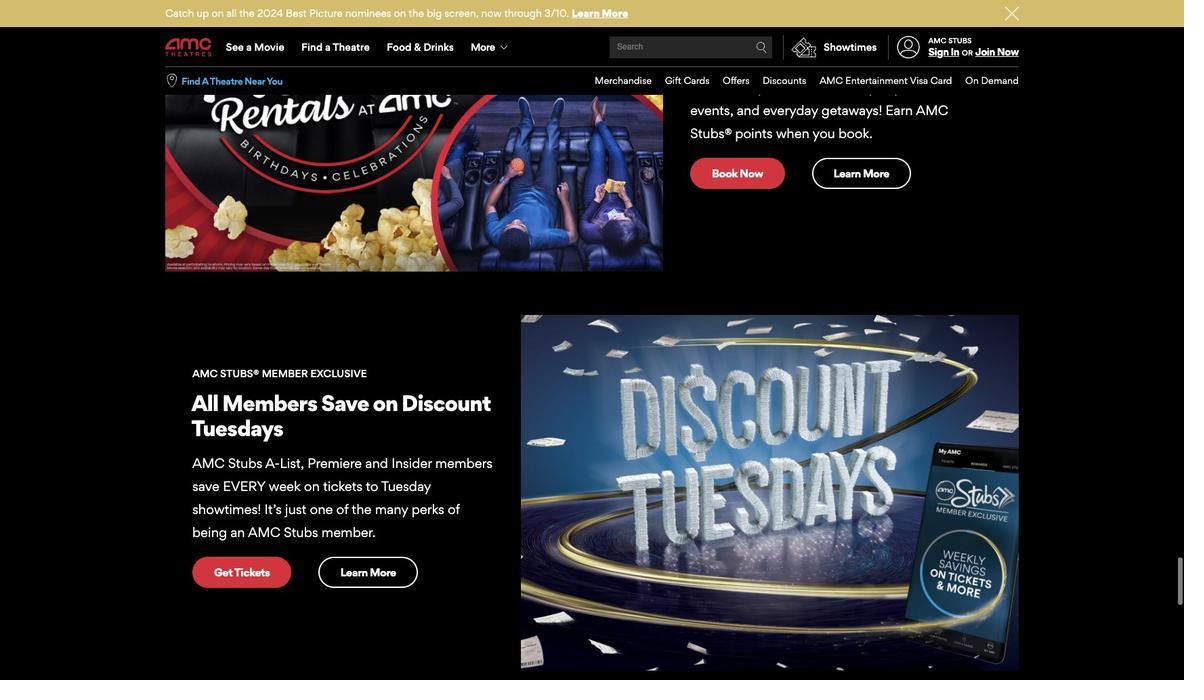 Task type: locate. For each thing, give the bounding box(es) containing it.
1 horizontal spatial it's
[[738, 79, 755, 96]]

big left screen,
[[427, 7, 442, 20]]

watch
[[793, 56, 830, 72]]

it's left just
[[265, 502, 282, 518]]

to up 'movie' at the right top of page
[[868, 33, 881, 49]]

premiere
[[308, 455, 362, 472]]

more inside button
[[471, 41, 495, 54]]

save
[[192, 478, 220, 495]]

amc inside amc stubs sign in or join now
[[929, 36, 947, 45]]

1 horizontal spatial theatre
[[333, 41, 370, 54]]

1 horizontal spatial of
[[448, 502, 460, 518]]

and left insider
[[365, 455, 388, 472]]

theatre
[[333, 41, 370, 54], [210, 75, 243, 87]]

sign
[[929, 46, 949, 58]]

1 vertical spatial learn more
[[340, 566, 396, 579]]

2 horizontal spatial stubs
[[949, 36, 972, 45]]

to
[[868, 33, 881, 49], [366, 478, 378, 495]]

stubs®
[[220, 367, 259, 380]]

find inside button
[[182, 75, 200, 87]]

a for movie
[[246, 41, 252, 54]]

2 horizontal spatial learn
[[834, 166, 861, 180]]

showtimes image
[[784, 35, 824, 60]]

0 vertical spatial learn
[[572, 7, 600, 20]]

on up one
[[304, 478, 320, 495]]

2 vertical spatial stubs
[[284, 525, 318, 541]]

it's inside amc stubs a-list, premiere and insider members save every week on tickets to tuesday showtimes! it's just one of the many perks of being an amc stubs member.
[[265, 502, 282, 518]]

1 vertical spatial theatre
[[210, 75, 243, 87]]

learn right 3/10. on the left
[[572, 7, 600, 20]]

0 vertical spatial it's
[[738, 79, 755, 96]]

0 vertical spatial menu
[[165, 28, 1019, 66]]

1 horizontal spatial now
[[997, 46, 1019, 58]]

1 vertical spatial now
[[740, 166, 763, 180]]

amc inside 'link'
[[820, 75, 843, 86]]

of right one
[[336, 502, 349, 518]]

to inside amc stubs a-list, premiere and insider members save every week on tickets to tuesday showtimes! it's just one of the many perks of being an amc stubs member.
[[366, 478, 378, 495]]

cards
[[684, 75, 710, 86]]

your left very
[[884, 33, 911, 49]]

now
[[482, 7, 502, 20]]

0 horizontal spatial find
[[182, 75, 200, 87]]

to right the 'tickets'
[[366, 478, 378, 495]]

the up member. at the left bottom of the page
[[352, 502, 372, 518]]

1 your from the left
[[727, 33, 754, 49]]

0 horizontal spatial a
[[246, 41, 252, 54]]

0 horizontal spatial theatre
[[210, 75, 243, 87]]

0 horizontal spatial big
[[427, 7, 442, 20]]

1 horizontal spatial big
[[927, 56, 946, 72]]

find inside menu
[[302, 41, 323, 54]]

1 vertical spatial it's
[[265, 502, 282, 518]]

learn down book. in the right of the page
[[834, 166, 861, 180]]

1 horizontal spatial find
[[302, 41, 323, 54]]

0 horizontal spatial stubs
[[228, 455, 263, 472]]

find down picture
[[302, 41, 323, 54]]

tuesday
[[381, 478, 431, 495]]

members
[[435, 455, 493, 472]]

it's inside invite your friends and family to your very own theatre and watch a movie on the big screen. it's perfect for birthdays, special events, and everyday getaways! earn amc stubs® points when you book.
[[738, 79, 755, 96]]

1 horizontal spatial learn more
[[834, 166, 890, 180]]

0 horizontal spatial learn more
[[340, 566, 396, 579]]

learn more link for get tickets
[[319, 557, 418, 588]]

movie
[[844, 56, 881, 72]]

menu
[[165, 28, 1019, 66], [582, 67, 1019, 95]]

2 vertical spatial learn
[[340, 566, 368, 579]]

find for find a theatre
[[302, 41, 323, 54]]

user profile image
[[890, 36, 928, 59]]

your left submit search icon
[[727, 33, 754, 49]]

1 horizontal spatial a
[[325, 41, 331, 54]]

on right save
[[373, 390, 398, 417]]

1 horizontal spatial your
[[884, 33, 911, 49]]

theatre inside the "find a theatre near you" button
[[210, 75, 243, 87]]

0 vertical spatial now
[[997, 46, 1019, 58]]

now right book in the right top of the page
[[740, 166, 763, 180]]

a down picture
[[325, 41, 331, 54]]

stubs for sign
[[949, 36, 972, 45]]

1 horizontal spatial learn
[[572, 7, 600, 20]]

1 horizontal spatial stubs
[[284, 525, 318, 541]]

0 vertical spatial theatre
[[333, 41, 370, 54]]

0 vertical spatial big
[[427, 7, 442, 20]]

family
[[828, 33, 865, 49]]

you
[[813, 126, 836, 142]]

amc down watch
[[820, 75, 843, 86]]

for
[[806, 79, 822, 96]]

1 vertical spatial big
[[927, 56, 946, 72]]

theatre right a
[[210, 75, 243, 87]]

stubs up every
[[228, 455, 263, 472]]

learn down member. at the left bottom of the page
[[340, 566, 368, 579]]

0 horizontal spatial learn more link
[[319, 557, 418, 588]]

learn more link down book. in the right of the page
[[812, 158, 911, 189]]

it's down theatre
[[738, 79, 755, 96]]

3/10.
[[545, 7, 569, 20]]

a down showtimes
[[833, 56, 840, 72]]

0 horizontal spatial now
[[740, 166, 763, 180]]

submit search icon image
[[756, 42, 767, 53]]

stubs
[[949, 36, 972, 45], [228, 455, 263, 472], [284, 525, 318, 541]]

picture
[[309, 7, 343, 20]]

2 horizontal spatial a
[[833, 56, 840, 72]]

learn more link down member. at the left bottom of the page
[[319, 557, 418, 588]]

amc up all
[[192, 367, 218, 380]]

more down book. in the right of the page
[[863, 166, 890, 180]]

0 horizontal spatial of
[[336, 502, 349, 518]]

on
[[212, 7, 224, 20], [394, 7, 406, 20], [884, 56, 900, 72], [373, 390, 398, 417], [304, 478, 320, 495]]

stubs down just
[[284, 525, 318, 541]]

tickets
[[234, 566, 270, 579]]

2 vertical spatial learn more link
[[319, 557, 418, 588]]

2 your from the left
[[884, 33, 911, 49]]

learn more link for book now
[[812, 158, 911, 189]]

0 vertical spatial learn more
[[834, 166, 890, 180]]

amc logo image
[[165, 38, 213, 57], [165, 38, 213, 57]]

on demand
[[966, 75, 1019, 86]]

amc stubs sign in or join now
[[929, 36, 1019, 58]]

learn more
[[834, 166, 890, 180], [340, 566, 396, 579]]

entertainment
[[846, 75, 908, 86]]

sign in button
[[929, 46, 960, 58]]

find
[[302, 41, 323, 54], [182, 75, 200, 87]]

get tickets link
[[192, 557, 292, 588]]

amc
[[929, 36, 947, 45], [820, 75, 843, 86], [916, 103, 949, 119], [192, 367, 218, 380], [192, 455, 225, 472], [248, 525, 281, 541]]

amc right an
[[248, 525, 281, 541]]

learn more down book. in the right of the page
[[834, 166, 890, 180]]

amc stubs® member exclusive
[[192, 367, 367, 380]]

0 horizontal spatial learn
[[340, 566, 368, 579]]

1 horizontal spatial to
[[868, 33, 881, 49]]

your
[[727, 33, 754, 49], [884, 33, 911, 49]]

0 vertical spatial find
[[302, 41, 323, 54]]

1 vertical spatial menu
[[582, 67, 1019, 95]]

1 vertical spatial find
[[182, 75, 200, 87]]

sign in or join amc stubs element
[[888, 28, 1019, 66]]

earn
[[886, 103, 913, 119]]

a
[[246, 41, 252, 54], [325, 41, 331, 54], [833, 56, 840, 72]]

1 vertical spatial learn
[[834, 166, 861, 180]]

learn for get tickets
[[340, 566, 368, 579]]

theatre inside 'find a theatre' link
[[333, 41, 370, 54]]

book.
[[839, 126, 873, 142]]

gift cards link
[[652, 67, 710, 95]]

amc up "sign" on the right top of the page
[[929, 36, 947, 45]]

stubs inside amc stubs sign in or join now
[[949, 36, 972, 45]]

learn more link right 3/10. on the left
[[572, 7, 629, 20]]

0 horizontal spatial your
[[727, 33, 754, 49]]

stubs up in in the top right of the page
[[949, 36, 972, 45]]

all
[[191, 390, 218, 417]]

you
[[267, 75, 283, 87]]

amc down card
[[916, 103, 949, 119]]

showtimes link
[[783, 35, 877, 60]]

invite
[[691, 33, 724, 49]]

week
[[269, 478, 301, 495]]

1 vertical spatial learn more link
[[812, 158, 911, 189]]

it's
[[738, 79, 755, 96], [265, 502, 282, 518]]

more
[[602, 7, 629, 20], [471, 41, 495, 54], [863, 166, 890, 180], [370, 566, 396, 579]]

0 horizontal spatial to
[[366, 478, 378, 495]]

the up the & at the top left of page
[[409, 7, 424, 20]]

a right see in the top of the page
[[246, 41, 252, 54]]

learn more down member. at the left bottom of the page
[[340, 566, 396, 579]]

big up card
[[927, 56, 946, 72]]

on up the amc entertainment visa card
[[884, 56, 900, 72]]

theatre down nominees
[[333, 41, 370, 54]]

ptr generic 2022 image
[[165, 0, 663, 272]]

offers
[[723, 75, 750, 86]]

theatre for a
[[210, 75, 243, 87]]

merchandise link
[[582, 67, 652, 95]]

the
[[239, 7, 255, 20], [409, 7, 424, 20], [903, 56, 923, 72], [352, 502, 372, 518]]

1 of from the left
[[336, 502, 349, 518]]

a for theatre
[[325, 41, 331, 54]]

all
[[226, 7, 237, 20]]

1 vertical spatial to
[[366, 478, 378, 495]]

or
[[962, 48, 973, 58]]

now
[[997, 46, 1019, 58], [740, 166, 763, 180]]

amc up save
[[192, 455, 225, 472]]

merchandise
[[595, 75, 652, 86]]

offers link
[[710, 67, 750, 95]]

points
[[735, 126, 773, 142]]

0 horizontal spatial it's
[[265, 502, 282, 518]]

on
[[966, 75, 979, 86]]

2024
[[257, 7, 283, 20]]

learn more link
[[572, 7, 629, 20], [812, 158, 911, 189], [319, 557, 418, 588]]

1 horizontal spatial learn more link
[[572, 7, 629, 20]]

amc entertainment visa card
[[820, 75, 953, 86]]

1 vertical spatial stubs
[[228, 455, 263, 472]]

2 horizontal spatial learn more link
[[812, 158, 911, 189]]

now inside amc stubs sign in or join now
[[997, 46, 1019, 58]]

more down now
[[471, 41, 495, 54]]

0 vertical spatial to
[[868, 33, 881, 49]]

movie
[[254, 41, 284, 54]]

of right perks
[[448, 502, 460, 518]]

see a movie
[[226, 41, 284, 54]]

now right join
[[997, 46, 1019, 58]]

amc for amc stubs sign in or join now
[[929, 36, 947, 45]]

the up the "visa"
[[903, 56, 923, 72]]

theatre for a
[[333, 41, 370, 54]]

and
[[802, 33, 825, 49], [767, 56, 790, 72], [737, 103, 760, 119], [365, 455, 388, 472]]

0 vertical spatial stubs
[[949, 36, 972, 45]]

find left a
[[182, 75, 200, 87]]

friends
[[757, 33, 799, 49]]

amc entertainment visa card link
[[807, 67, 953, 95]]

0 vertical spatial learn more link
[[572, 7, 629, 20]]

more right 3/10. on the left
[[602, 7, 629, 20]]



Task type: vqa. For each thing, say whether or not it's contained in the screenshot.
VERY
yes



Task type: describe. For each thing, give the bounding box(es) containing it.
and up discounts
[[767, 56, 790, 72]]

a-
[[266, 455, 280, 472]]

menu containing merchandise
[[582, 67, 1019, 95]]

drinks
[[424, 41, 454, 54]]

the right all
[[239, 7, 255, 20]]

own
[[691, 56, 717, 72]]

card
[[931, 75, 953, 86]]

every
[[223, 478, 266, 495]]

find a theatre link
[[293, 28, 378, 66]]

gift cards
[[665, 75, 710, 86]]

food
[[387, 41, 412, 54]]

food & drinks link
[[378, 28, 462, 66]]

find a theatre near you button
[[182, 74, 283, 88]]

learn more for tickets
[[340, 566, 396, 579]]

nominees
[[345, 7, 391, 20]]

big inside invite your friends and family to your very own theatre and watch a movie on the big screen. it's perfect for birthdays, special events, and everyday getaways! earn amc stubs® points when you book.
[[927, 56, 946, 72]]

search the AMC website text field
[[615, 42, 756, 53]]

an
[[231, 525, 245, 541]]

best
[[286, 7, 307, 20]]

one
[[310, 502, 333, 518]]

join now button
[[976, 46, 1019, 58]]

perks
[[412, 502, 445, 518]]

book now
[[712, 166, 763, 180]]

very
[[914, 33, 940, 49]]

visa
[[910, 75, 929, 86]]

2 of from the left
[[448, 502, 460, 518]]

showtimes
[[824, 41, 877, 54]]

book now link
[[691, 158, 785, 189]]

members
[[222, 390, 317, 417]]

invite your friends and family to your very own theatre and watch a movie on the big screen. it's perfect for birthdays, special events, and everyday getaways! earn amc stubs® points when you book.
[[691, 33, 949, 142]]

and up points in the top right of the page
[[737, 103, 760, 119]]

everyday
[[763, 103, 819, 119]]

up
[[197, 7, 209, 20]]

near
[[245, 75, 265, 87]]

get tickets
[[214, 566, 270, 579]]

find a theatre
[[302, 41, 370, 54]]

join
[[976, 46, 995, 58]]

book
[[712, 166, 738, 180]]

see
[[226, 41, 244, 54]]

amc for amc stubs a-list, premiere and insider members save every week on tickets to tuesday showtimes! it's just one of the many perks of being an amc stubs member.
[[192, 455, 225, 472]]

discounts
[[763, 75, 807, 86]]

tickets
[[323, 478, 363, 495]]

find a theatre near you
[[182, 75, 283, 87]]

the inside invite your friends and family to your very own theatre and watch a movie on the big screen. it's perfect for birthdays, special events, and everyday getaways! earn amc stubs® points when you book.
[[903, 56, 923, 72]]

and up watch
[[802, 33, 825, 49]]

catch
[[165, 7, 194, 20]]

the inside amc stubs a-list, premiere and insider members save every week on tickets to tuesday showtimes! it's just one of the many perks of being an amc stubs member.
[[352, 502, 372, 518]]

gift
[[665, 75, 682, 86]]

on inside amc stubs a-list, premiere and insider members save every week on tickets to tuesday showtimes! it's just one of the many perks of being an amc stubs member.
[[304, 478, 320, 495]]

perfect
[[758, 79, 802, 96]]

getaways!
[[822, 103, 883, 119]]

showtimes!
[[192, 502, 261, 518]]

discount tuesdays image
[[521, 315, 1019, 671]]

in
[[951, 46, 960, 58]]

list,
[[280, 455, 304, 472]]

insider
[[392, 455, 432, 472]]

a inside invite your friends and family to your very own theatre and watch a movie on the big screen. it's perfect for birthdays, special events, and everyday getaways! earn amc stubs® points when you book.
[[833, 56, 840, 72]]

demand
[[982, 75, 1019, 86]]

&
[[414, 41, 421, 54]]

amc stubs a-list, premiere and insider members save every week on tickets to tuesday showtimes! it's just one of the many perks of being an amc stubs member.
[[192, 455, 493, 541]]

find for find a theatre near you
[[182, 75, 200, 87]]

being
[[192, 525, 227, 541]]

when
[[776, 126, 810, 142]]

catch up on all the 2024 best picture nominees on the big screen, now through 3/10. learn more
[[165, 7, 629, 20]]

through
[[505, 7, 542, 20]]

stubs®
[[691, 126, 732, 142]]

member
[[262, 367, 308, 380]]

food & drinks
[[387, 41, 454, 54]]

on left all
[[212, 7, 224, 20]]

learn more for now
[[834, 166, 890, 180]]

learn for book now
[[834, 166, 861, 180]]

more down member. at the left bottom of the page
[[370, 566, 396, 579]]

exclusive
[[311, 367, 367, 380]]

amc for amc stubs® member exclusive
[[192, 367, 218, 380]]

to inside invite your friends and family to your very own theatre and watch a movie on the big screen. it's perfect for birthdays, special events, and everyday getaways! earn amc stubs® points when you book.
[[868, 33, 881, 49]]

cookie consent banner dialog
[[0, 644, 1185, 680]]

menu containing more
[[165, 28, 1019, 66]]

tuesdays
[[191, 415, 283, 442]]

stubs for a-
[[228, 455, 263, 472]]

screen,
[[445, 7, 479, 20]]

all members save on discount tuesdays
[[191, 390, 491, 442]]

just
[[285, 502, 307, 518]]

discount
[[402, 390, 491, 417]]

amc inside invite your friends and family to your very own theatre and watch a movie on the big screen. it's perfect for birthdays, special events, and everyday getaways! earn amc stubs® points when you book.
[[916, 103, 949, 119]]

on right nominees
[[394, 7, 406, 20]]

more button
[[462, 28, 519, 66]]

on inside invite your friends and family to your very own theatre and watch a movie on the big screen. it's perfect for birthdays, special events, and everyday getaways! earn amc stubs® points when you book.
[[884, 56, 900, 72]]

theatre
[[720, 56, 763, 72]]

special
[[889, 79, 931, 96]]

get
[[214, 566, 233, 579]]

amc for amc entertainment visa card
[[820, 75, 843, 86]]

many
[[375, 502, 408, 518]]

and inside amc stubs a-list, premiere and insider members save every week on tickets to tuesday showtimes! it's just one of the many perks of being an amc stubs member.
[[365, 455, 388, 472]]

on inside all members save on discount tuesdays
[[373, 390, 398, 417]]

member.
[[322, 525, 376, 541]]



